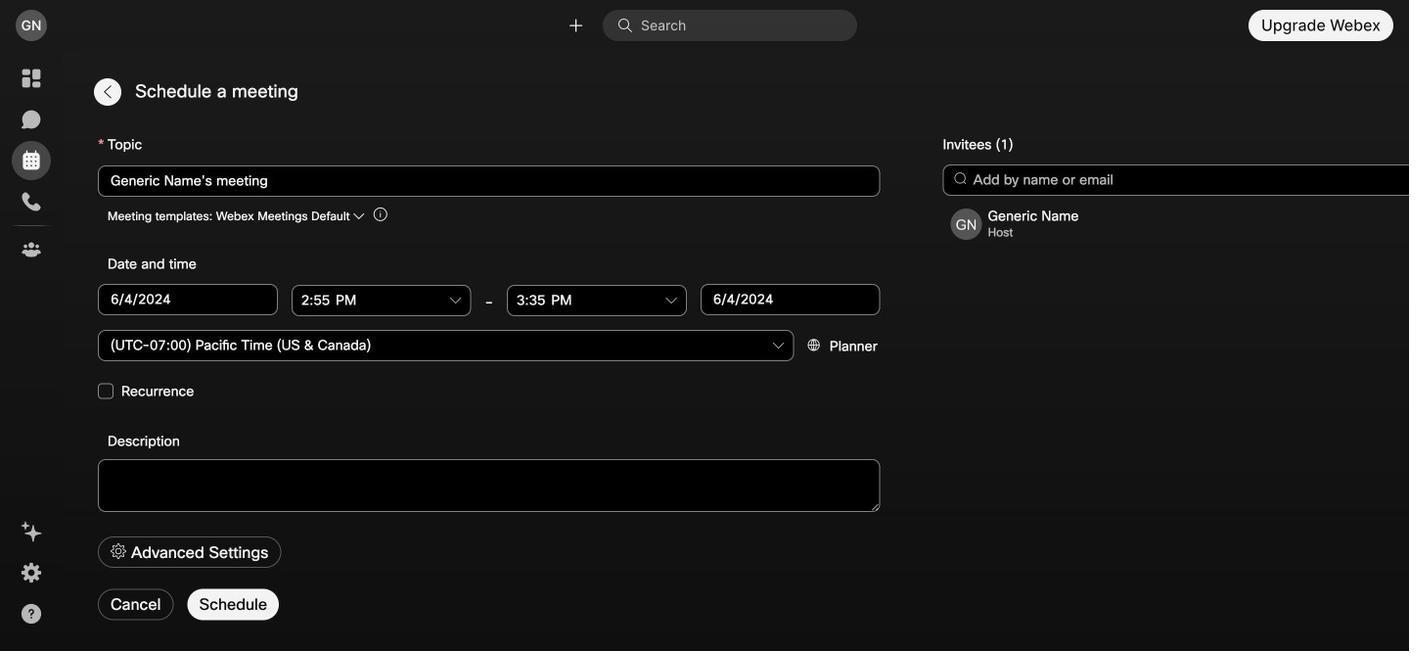 Task type: describe. For each thing, give the bounding box(es) containing it.
teams, has no new notifications image
[[20, 238, 43, 261]]

help image
[[20, 602, 43, 626]]

calls image
[[20, 190, 43, 213]]

settings image
[[20, 561, 43, 585]]

dashboard image
[[20, 67, 43, 90]]

what's new image
[[20, 520, 43, 543]]

messaging, has no new notifications image
[[20, 108, 43, 131]]



Task type: locate. For each thing, give the bounding box(es) containing it.
connect people image
[[567, 16, 586, 35]]

webex tab list
[[12, 59, 51, 269]]

wrapper image
[[618, 18, 641, 33]]

navigation
[[0, 51, 63, 651]]

meetings image
[[20, 149, 43, 172]]



Task type: vqa. For each thing, say whether or not it's contained in the screenshot.
April 28, 2024 11:05 AM to 11:45 AM UCLA meeting non-recurring meeting,  Bob Builder LIST ITEM
no



